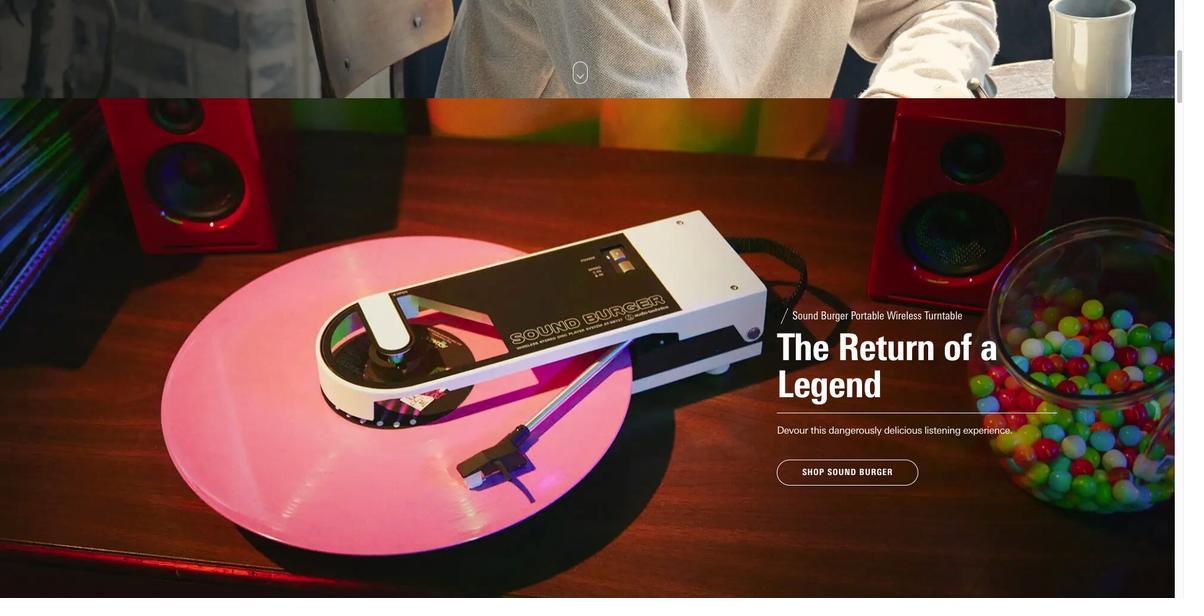 Task type: vqa. For each thing, say whether or not it's contained in the screenshot.
Devour
yes



Task type: describe. For each thing, give the bounding box(es) containing it.
devour
[[777, 424, 808, 436]]

this
[[811, 424, 826, 436]]

experience.
[[963, 424, 1013, 436]]

sound
[[828, 467, 857, 478]]

burger
[[860, 467, 893, 478]]

shop sound burger
[[802, 467, 893, 478]]

shop
[[802, 467, 825, 478]]

shop sound burger link
[[777, 460, 919, 486]]



Task type: locate. For each thing, give the bounding box(es) containing it.
sound burger portable turntable image
[[0, 98, 1175, 598]]

dangerously
[[829, 424, 882, 436]]

delicious
[[884, 424, 922, 436]]

shop sound burger button
[[777, 460, 919, 486]]

devour this dangerously delicious listening experience.
[[777, 424, 1013, 436]]

listening
[[925, 424, 961, 436]]



